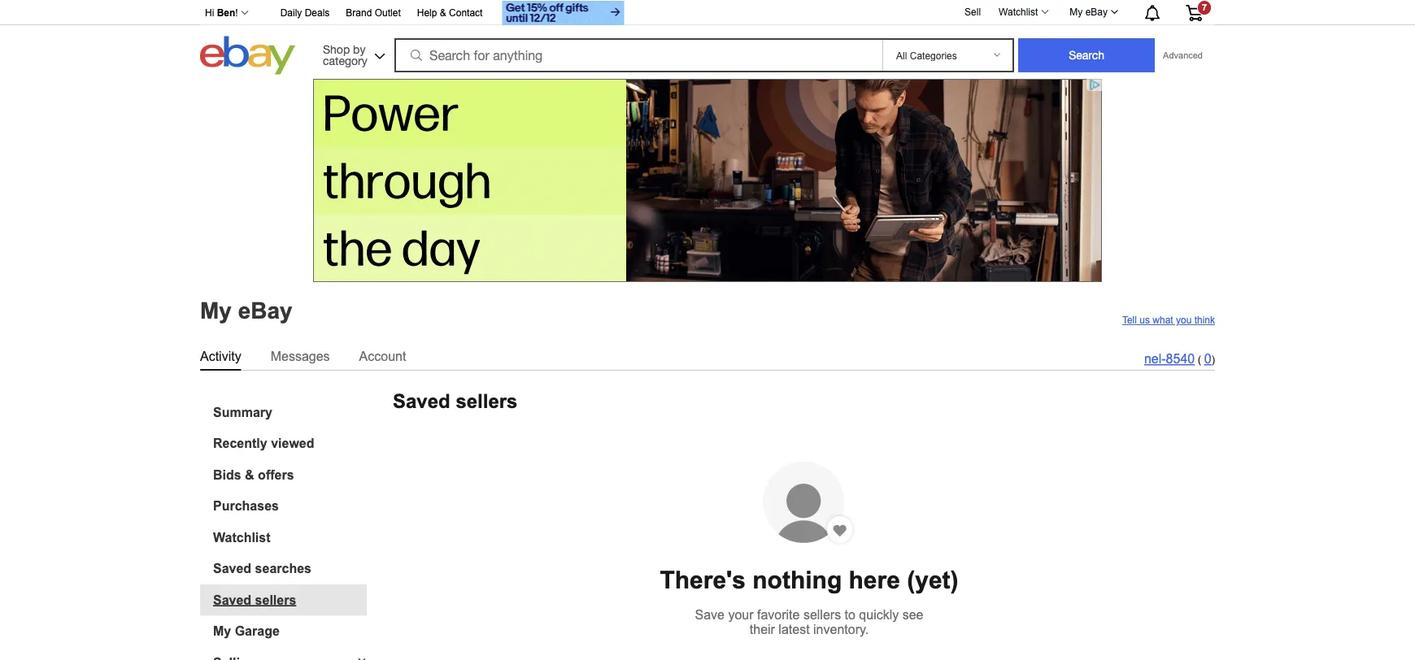 Task type: describe. For each thing, give the bounding box(es) containing it.
help
[[417, 7, 437, 18]]

your
[[728, 608, 754, 622]]

watchlist for the leftmost watchlist link
[[213, 530, 271, 545]]

0 horizontal spatial saved sellers
[[213, 593, 296, 608]]

quickly
[[859, 608, 899, 622]]

none submit inside shop by category banner
[[1019, 38, 1155, 72]]

get an extra 15% off image
[[502, 1, 624, 25]]

ben
[[217, 7, 235, 18]]

save your favorite sellers to quickly see their latest inventory.
[[695, 608, 924, 637]]

nel-8540 ( 0 )
[[1145, 352, 1215, 367]]

there's nothing here (yet) main content
[[7, 79, 1409, 661]]

purchases link
[[213, 499, 367, 514]]

contact
[[449, 7, 483, 18]]

my ebay inside account navigation
[[1070, 7, 1108, 17]]

my for my ebay link
[[1070, 7, 1083, 17]]

garage
[[235, 624, 280, 639]]

0 horizontal spatial sellers
[[255, 593, 296, 608]]

0 horizontal spatial watchlist link
[[213, 530, 367, 546]]

advanced link
[[1155, 39, 1211, 72]]

my garage link
[[213, 624, 367, 639]]

0 vertical spatial saved
[[393, 391, 450, 412]]

to
[[845, 608, 856, 622]]

shop by category banner
[[196, 0, 1215, 79]]

by
[[353, 42, 366, 56]]

my ebay inside there's nothing here (yet) "main content"
[[200, 298, 293, 324]]

tell
[[1123, 315, 1137, 326]]

searches
[[255, 562, 312, 576]]

saved for the saved searches link
[[213, 562, 252, 576]]

(yet)
[[907, 567, 959, 594]]

(
[[1198, 354, 1202, 366]]

tell us what you think
[[1123, 315, 1215, 326]]

saved searches
[[213, 562, 312, 576]]

deals
[[305, 7, 330, 18]]

watchlist for rightmost watchlist link
[[999, 7, 1038, 17]]

my garage
[[213, 624, 280, 639]]

think
[[1195, 315, 1215, 326]]

nel-8540 link
[[1145, 352, 1195, 367]]

7
[[1202, 2, 1207, 13]]

offers
[[258, 468, 294, 482]]

& for bids
[[245, 468, 254, 482]]

daily
[[280, 7, 302, 18]]

messages
[[271, 349, 330, 364]]

outlet
[[375, 7, 401, 18]]

account
[[359, 349, 406, 364]]

shop by category button
[[316, 36, 389, 71]]

1 vertical spatial my
[[200, 298, 232, 324]]

nel-
[[1145, 352, 1166, 367]]



Task type: locate. For each thing, give the bounding box(es) containing it.
)
[[1212, 354, 1215, 366]]

brand outlet link
[[346, 5, 401, 22]]

advertisement region
[[313, 79, 1102, 282]]

0 horizontal spatial my ebay
[[200, 298, 293, 324]]

!
[[235, 7, 238, 18]]

what
[[1153, 315, 1174, 326]]

bids
[[213, 468, 241, 482]]

2 vertical spatial my
[[213, 624, 231, 639]]

brand outlet
[[346, 7, 401, 18]]

activity
[[200, 349, 241, 364]]

sellers inside save your favorite sellers to quickly see their latest inventory.
[[804, 608, 841, 622]]

purchases
[[213, 499, 279, 514]]

tell us what you think link
[[1123, 315, 1215, 326]]

there's nothing here (yet)
[[660, 567, 959, 594]]

my
[[1070, 7, 1083, 17], [200, 298, 232, 324], [213, 624, 231, 639]]

their
[[750, 623, 775, 637]]

&
[[440, 7, 446, 18], [245, 468, 254, 482]]

0 vertical spatial ebay
[[1086, 7, 1108, 17]]

viewed
[[271, 436, 314, 451]]

bids & offers link
[[213, 468, 367, 483]]

& for help
[[440, 7, 446, 18]]

1 vertical spatial &
[[245, 468, 254, 482]]

recently viewed link
[[213, 436, 367, 452]]

my ebay
[[1070, 7, 1108, 17], [200, 298, 293, 324]]

activity link
[[200, 346, 241, 367]]

there's
[[660, 567, 746, 594]]

recently viewed
[[213, 436, 314, 451]]

saved sellers link
[[213, 593, 367, 608]]

2 vertical spatial saved
[[213, 593, 252, 608]]

0 vertical spatial my
[[1070, 7, 1083, 17]]

1 vertical spatial ebay
[[238, 298, 293, 324]]

1 horizontal spatial saved sellers
[[393, 391, 518, 412]]

watchlist link right the "sell" 'link'
[[990, 2, 1056, 22]]

watchlist
[[999, 7, 1038, 17], [213, 530, 271, 545]]

1 horizontal spatial watchlist link
[[990, 2, 1056, 22]]

watchlist inside there's nothing here (yet) "main content"
[[213, 530, 271, 545]]

& inside account navigation
[[440, 7, 446, 18]]

watchlist right the "sell" 'link'
[[999, 7, 1038, 17]]

watchlist inside account navigation
[[999, 7, 1038, 17]]

None submit
[[1019, 38, 1155, 72]]

hi ben !
[[205, 7, 238, 18]]

saved left searches
[[213, 562, 252, 576]]

saved down account "link" on the bottom left of page
[[393, 391, 450, 412]]

shop by category
[[323, 42, 368, 67]]

0 vertical spatial watchlist link
[[990, 2, 1056, 22]]

saved up "my garage"
[[213, 593, 252, 608]]

latest
[[779, 623, 810, 637]]

1 horizontal spatial ebay
[[1086, 7, 1108, 17]]

shop
[[323, 42, 350, 56]]

daily deals link
[[280, 5, 330, 22]]

hi
[[205, 7, 214, 18]]

inventory.
[[814, 623, 869, 637]]

advanced
[[1163, 50, 1203, 60]]

0 vertical spatial &
[[440, 7, 446, 18]]

ebay
[[1086, 7, 1108, 17], [238, 298, 293, 324]]

bids & offers
[[213, 468, 294, 482]]

us
[[1140, 315, 1150, 326]]

saved searches link
[[213, 562, 367, 577]]

summary link
[[213, 405, 367, 420]]

brand
[[346, 7, 372, 18]]

8540
[[1166, 352, 1195, 367]]

1 horizontal spatial my ebay
[[1070, 7, 1108, 17]]

sell link
[[958, 6, 989, 17]]

7 link
[[1176, 0, 1213, 23]]

favorite
[[757, 608, 800, 622]]

account link
[[359, 346, 406, 367]]

ebay inside there's nothing here (yet) "main content"
[[238, 298, 293, 324]]

watchlist down purchases
[[213, 530, 271, 545]]

messages link
[[271, 346, 330, 367]]

recently
[[213, 436, 267, 451]]

summary
[[213, 405, 272, 420]]

sell
[[965, 6, 981, 17]]

1 vertical spatial watchlist
[[213, 530, 271, 545]]

watchlist link down purchases link
[[213, 530, 367, 546]]

saved for saved sellers link
[[213, 593, 252, 608]]

watchlist link
[[990, 2, 1056, 22], [213, 530, 367, 546]]

you
[[1176, 315, 1192, 326]]

save
[[695, 608, 725, 622]]

help & contact
[[417, 7, 483, 18]]

0 horizontal spatial &
[[245, 468, 254, 482]]

category
[[323, 54, 368, 67]]

1 vertical spatial my ebay
[[200, 298, 293, 324]]

1 vertical spatial watchlist link
[[213, 530, 367, 546]]

2 horizontal spatial sellers
[[804, 608, 841, 622]]

0 link
[[1205, 352, 1212, 367]]

Search for anything text field
[[397, 40, 880, 71]]

0 horizontal spatial ebay
[[238, 298, 293, 324]]

1 vertical spatial saved sellers
[[213, 593, 296, 608]]

0 vertical spatial watchlist
[[999, 7, 1038, 17]]

sellers
[[456, 391, 518, 412], [255, 593, 296, 608], [804, 608, 841, 622]]

my inside account navigation
[[1070, 7, 1083, 17]]

& right help at the left of the page
[[440, 7, 446, 18]]

daily deals
[[280, 7, 330, 18]]

1 vertical spatial saved
[[213, 562, 252, 576]]

my for my garage link
[[213, 624, 231, 639]]

& inside there's nothing here (yet) "main content"
[[245, 468, 254, 482]]

0 vertical spatial saved sellers
[[393, 391, 518, 412]]

ebay inside account navigation
[[1086, 7, 1108, 17]]

& right bids
[[245, 468, 254, 482]]

0
[[1205, 352, 1212, 367]]

1 horizontal spatial &
[[440, 7, 446, 18]]

1 horizontal spatial watchlist
[[999, 7, 1038, 17]]

help & contact link
[[417, 5, 483, 22]]

here
[[849, 567, 901, 594]]

0 vertical spatial my ebay
[[1070, 7, 1108, 17]]

0 horizontal spatial watchlist
[[213, 530, 271, 545]]

nothing
[[753, 567, 842, 594]]

see
[[903, 608, 924, 622]]

account navigation
[[196, 0, 1215, 27]]

1 horizontal spatial sellers
[[456, 391, 518, 412]]

my ebay link
[[1061, 2, 1126, 22]]

saved
[[393, 391, 450, 412], [213, 562, 252, 576], [213, 593, 252, 608]]

saved sellers
[[393, 391, 518, 412], [213, 593, 296, 608]]



Task type: vqa. For each thing, say whether or not it's contained in the screenshot.
the right 'watchlist'
yes



